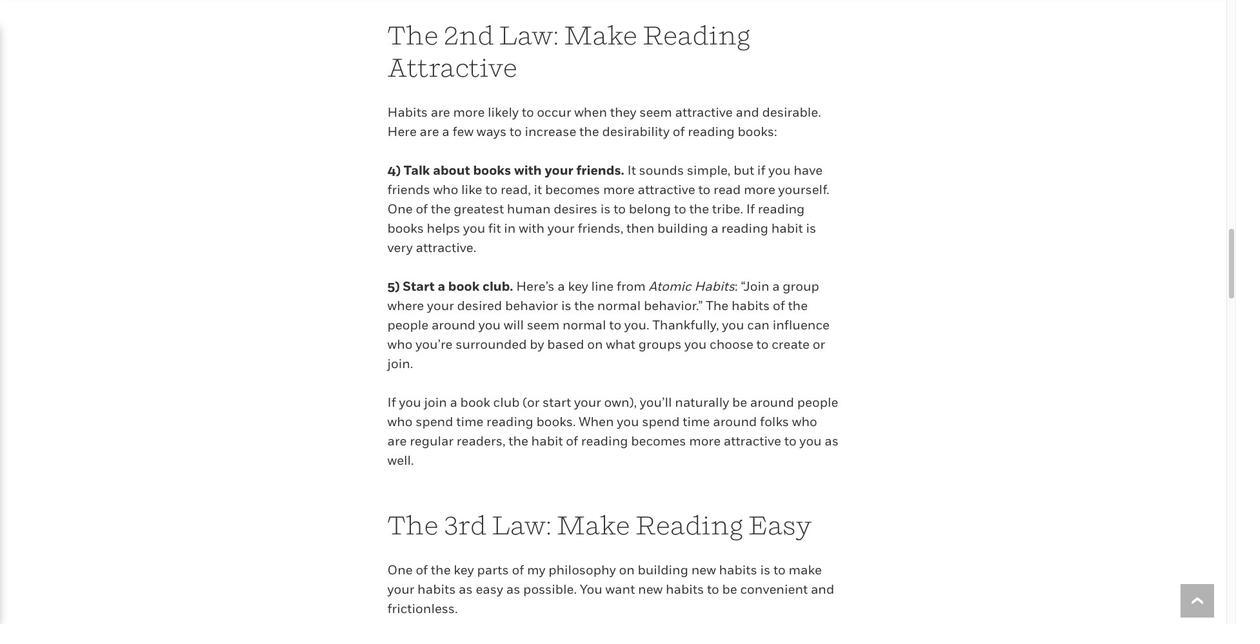 Task type: describe. For each thing, give the bounding box(es) containing it.
0 vertical spatial book
[[448, 279, 480, 294]]

books:
[[738, 124, 777, 139]]

likely
[[488, 104, 519, 120]]

0 vertical spatial normal
[[597, 298, 641, 314]]

to right likely
[[522, 104, 534, 120]]

friends,
[[578, 221, 623, 236]]

possible.
[[523, 582, 577, 597]]

1 vertical spatial normal
[[563, 317, 606, 333]]

from
[[617, 279, 646, 294]]

who inside : "join a group where your desired behavior is the normal behavior." the habits of the people around you will seem normal to you. thankfully, you can influence who you're surrounded by based on what groups you choose to create or join.
[[387, 337, 413, 352]]

reading down tribe. on the right of page
[[722, 221, 768, 236]]

friends.
[[576, 163, 624, 178]]

is inside : "join a group where your desired behavior is the normal behavior." the habits of the people around you will seem normal to you. thankfully, you can influence who you're surrounded by based on what groups you choose to create or join.
[[561, 298, 571, 314]]

friends
[[387, 182, 430, 197]]

habits inside habits are more likely to occur when they seem attractive and desirable. here are a few ways to increase the desirability of reading books:
[[387, 104, 428, 120]]

4)
[[387, 163, 401, 178]]

group
[[783, 279, 819, 294]]

"join
[[741, 279, 769, 294]]

like
[[461, 182, 482, 197]]

to right belong
[[674, 201, 686, 217]]

simple,
[[687, 163, 731, 178]]

be inside 'if you join a book club (or start your own), you'll naturally be around people who spend time reading books. when you spend time around folks who are regular readers, the habit of reading becomes more attractive to you as well.'
[[732, 395, 747, 410]]

own),
[[604, 395, 637, 410]]

reading inside habits are more likely to occur when they seem attractive and desirable. here are a few ways to increase the desirability of reading books:
[[688, 124, 735, 139]]

if inside it sounds simple, but if you have friends who like to read, it becomes more attractive to read more yourself. one of the greatest human desires is to belong to the tribe. if reading books helps you fit in with your friends, then building a reading habit is very attractive.
[[746, 201, 755, 217]]

on inside one of the key parts of my philosophy on building new habits is to make your habits as easy as possible. you want new habits to be convenient and frictionless.
[[619, 563, 635, 578]]

then
[[626, 221, 654, 236]]

start
[[403, 279, 435, 294]]

(or
[[523, 395, 540, 410]]

behavior."
[[644, 298, 703, 314]]

have
[[794, 163, 823, 178]]

choose
[[710, 337, 754, 352]]

club
[[493, 395, 520, 410]]

behavior
[[505, 298, 558, 314]]

well.
[[387, 453, 414, 468]]

desirability
[[602, 124, 670, 139]]

becomes inside 'if you join a book club (or start your own), you'll naturally be around people who spend time reading books. when you spend time around folks who are regular readers, the habit of reading becomes more attractive to you as well.'
[[631, 434, 686, 449]]

to down can
[[757, 337, 769, 352]]

where
[[387, 298, 424, 314]]

line
[[591, 279, 614, 294]]

who right folks at the bottom
[[792, 414, 817, 430]]

to up convenient
[[774, 563, 786, 578]]

it
[[534, 182, 542, 197]]

to left convenient
[[707, 582, 719, 597]]

the 2nd law: make reading attractive
[[387, 19, 750, 83]]

your inside 'if you join a book club (or start your own), you'll naturally be around people who spend time reading books. when you spend time around folks who are regular readers, the habit of reading becomes more attractive to you as well.'
[[574, 395, 601, 410]]

:
[[735, 279, 738, 294]]

to right like on the top left of page
[[485, 182, 498, 197]]

human
[[507, 201, 551, 217]]

but
[[734, 163, 754, 178]]

is up friends,
[[600, 201, 611, 217]]

5)
[[387, 279, 400, 294]]

read,
[[501, 182, 531, 197]]

the inside habits are more likely to occur when they seem attractive and desirable. here are a few ways to increase the desirability of reading books:
[[579, 124, 599, 139]]

desirable.
[[762, 104, 821, 120]]

the 3rd law: make reading easy
[[387, 510, 812, 541]]

and inside one of the key parts of my philosophy on building new habits is to make your habits as easy as possible. you want new habits to be convenient and frictionless.
[[811, 582, 834, 597]]

on inside : "join a group where your desired behavior is the normal behavior." the habits of the people around you will seem normal to you. thankfully, you can influence who you're surrounded by based on what groups you choose to create or join.
[[587, 337, 603, 352]]

1 horizontal spatial as
[[506, 582, 520, 597]]

easy
[[476, 582, 503, 597]]

3rd
[[444, 510, 486, 541]]

a inside : "join a group where your desired behavior is the normal behavior." the habits of the people around you will seem normal to you. thankfully, you can influence who you're surrounded by based on what groups you choose to create or join.
[[772, 279, 780, 294]]

reading for the 2nd law: make reading attractive
[[643, 19, 750, 50]]

2 spend from the left
[[642, 414, 680, 430]]

of inside it sounds simple, but if you have friends who like to read, it becomes more attractive to read more yourself. one of the greatest human desires is to belong to the tribe. if reading books helps you fit in with your friends, then building a reading habit is very attractive.
[[416, 201, 428, 217]]

helps
[[427, 221, 460, 236]]

2 vertical spatial around
[[713, 414, 757, 430]]

naturally
[[675, 395, 729, 410]]

a right start on the top left of the page
[[438, 279, 445, 294]]

0 vertical spatial with
[[514, 163, 542, 178]]

make for 2nd
[[564, 19, 637, 50]]

attractive inside it sounds simple, but if you have friends who like to read, it becomes more attractive to read more yourself. one of the greatest human desires is to belong to the tribe. if reading books helps you fit in with your friends, then building a reading habit is very attractive.
[[638, 182, 695, 197]]

the left tribe. on the right of page
[[689, 201, 709, 217]]

if inside 'if you join a book club (or start your own), you'll naturally be around people who spend time reading books. when you spend time around folks who are regular readers, the habit of reading becomes more attractive to you as well.'
[[387, 395, 396, 410]]

law: for 2nd
[[499, 19, 559, 50]]

or
[[813, 337, 825, 352]]

2 time from the left
[[683, 414, 710, 430]]

here's
[[516, 279, 555, 294]]

join.
[[387, 356, 413, 372]]

who inside it sounds simple, but if you have friends who like to read, it becomes more attractive to read more yourself. one of the greatest human desires is to belong to the tribe. if reading books helps you fit in with your friends, then building a reading habit is very attractive.
[[433, 182, 458, 197]]

the for easy
[[387, 510, 439, 541]]

will
[[504, 317, 524, 333]]

building inside one of the key parts of my philosophy on building new habits is to make your habits as easy as possible. you want new habits to be convenient and frictionless.
[[638, 563, 688, 578]]

make
[[789, 563, 822, 578]]

want
[[605, 582, 635, 597]]

1 horizontal spatial key
[[568, 279, 588, 294]]

one inside it sounds simple, but if you have friends who like to read, it becomes more attractive to read more yourself. one of the greatest human desires is to belong to the tribe. if reading books helps you fit in with your friends, then building a reading habit is very attractive.
[[387, 201, 413, 217]]

here
[[387, 124, 417, 139]]

habits are more likely to occur when they seem attractive and desirable. here are a few ways to increase the desirability of reading books:
[[387, 104, 821, 139]]

by
[[530, 337, 544, 352]]

start
[[543, 395, 571, 410]]

based
[[547, 337, 584, 352]]

few
[[453, 124, 474, 139]]

a inside habits are more likely to occur when they seem attractive and desirable. here are a few ways to increase the desirability of reading books:
[[442, 124, 450, 139]]

they
[[610, 104, 636, 120]]

more inside habits are more likely to occur when they seem attractive and desirable. here are a few ways to increase the desirability of reading books:
[[453, 104, 485, 120]]

when
[[579, 414, 614, 430]]

a right here's
[[558, 279, 565, 294]]

sounds
[[639, 163, 684, 178]]

it
[[627, 163, 636, 178]]

1 spend from the left
[[416, 414, 453, 430]]

the inside one of the key parts of my philosophy on building new habits is to make your habits as easy as possible. you want new habits to be convenient and frictionless.
[[431, 563, 451, 578]]

books.
[[536, 414, 576, 430]]

around inside : "join a group where your desired behavior is the normal behavior." the habits of the people around you will seem normal to you. thankfully, you can influence who you're surrounded by based on what groups you choose to create or join.
[[432, 317, 476, 333]]

more down if
[[744, 182, 775, 197]]

be inside one of the key parts of my philosophy on building new habits is to make your habits as easy as possible. you want new habits to be convenient and frictionless.
[[722, 582, 737, 597]]

more inside 'if you join a book club (or start your own), you'll naturally be around people who spend time reading books. when you spend time around folks who are regular readers, the habit of reading becomes more attractive to you as well.'
[[689, 434, 721, 449]]

attractive
[[387, 52, 517, 83]]

if
[[757, 163, 765, 178]]

tribe.
[[712, 201, 743, 217]]

increase
[[525, 124, 576, 139]]

desired
[[457, 298, 502, 314]]



Task type: vqa. For each thing, say whether or not it's contained in the screenshot.
Asked to the left
no



Task type: locate. For each thing, give the bounding box(es) containing it.
make
[[564, 19, 637, 50], [557, 510, 630, 541]]

habit down yourself.
[[771, 221, 803, 236]]

the
[[387, 19, 439, 50], [706, 298, 729, 314], [387, 510, 439, 541]]

attractive down folks at the bottom
[[724, 434, 781, 449]]

easy
[[748, 510, 812, 541]]

create
[[772, 337, 810, 352]]

seem inside habits are more likely to occur when they seem attractive and desirable. here are a few ways to increase the desirability of reading books:
[[639, 104, 672, 120]]

0 vertical spatial the
[[387, 19, 439, 50]]

1 vertical spatial are
[[420, 124, 439, 139]]

to up friends,
[[614, 201, 626, 217]]

1 vertical spatial around
[[750, 395, 794, 410]]

1 vertical spatial books
[[387, 221, 424, 236]]

1 vertical spatial on
[[619, 563, 635, 578]]

0 horizontal spatial on
[[587, 337, 603, 352]]

key left parts
[[454, 563, 474, 578]]

1 horizontal spatial habits
[[694, 279, 735, 294]]

attractive up simple,
[[675, 104, 733, 120]]

1 vertical spatial law:
[[492, 510, 551, 541]]

habit down 'books.'
[[531, 434, 563, 449]]

one inside one of the key parts of my philosophy on building new habits is to make your habits as easy as possible. you want new habits to be convenient and frictionless.
[[387, 563, 413, 578]]

habits up here
[[387, 104, 428, 120]]

with inside it sounds simple, but if you have friends who like to read, it becomes more attractive to read more yourself. one of the greatest human desires is to belong to the tribe. if reading books helps you fit in with your friends, then building a reading habit is very attractive.
[[519, 221, 545, 236]]

1 horizontal spatial seem
[[639, 104, 672, 120]]

0 vertical spatial becomes
[[545, 182, 600, 197]]

it sounds simple, but if you have friends who like to read, it becomes more attractive to read more yourself. one of the greatest human desires is to belong to the tribe. if reading books helps you fit in with your friends, then building a reading habit is very attractive.
[[387, 163, 829, 255]]

a right "join
[[772, 279, 780, 294]]

habit inside 'if you join a book club (or start your own), you'll naturally be around people who spend time reading books. when you spend time around folks who are regular readers, the habit of reading becomes more attractive to you as well.'
[[531, 434, 563, 449]]

of inside habits are more likely to occur when they seem attractive and desirable. here are a few ways to increase the desirability of reading books:
[[673, 124, 685, 139]]

a
[[442, 124, 450, 139], [711, 221, 718, 236], [438, 279, 445, 294], [558, 279, 565, 294], [772, 279, 780, 294], [450, 395, 457, 410]]

0 horizontal spatial if
[[387, 395, 396, 410]]

one up frictionless.
[[387, 563, 413, 578]]

1 vertical spatial if
[[387, 395, 396, 410]]

time up readers,
[[456, 414, 484, 430]]

and inside habits are more likely to occur when they seem attractive and desirable. here are a few ways to increase the desirability of reading books:
[[736, 104, 759, 120]]

1 vertical spatial building
[[638, 563, 688, 578]]

seem up by at left bottom
[[527, 317, 560, 333]]

2nd
[[444, 19, 494, 50]]

key
[[568, 279, 588, 294], [454, 563, 474, 578]]

are down attractive
[[431, 104, 450, 120]]

reading up simple,
[[688, 124, 735, 139]]

1 vertical spatial habits
[[694, 279, 735, 294]]

the up attractive
[[387, 19, 439, 50]]

the inside the 2nd law: make reading attractive
[[387, 19, 439, 50]]

groups
[[639, 337, 682, 352]]

time down naturally
[[683, 414, 710, 430]]

0 vertical spatial building
[[657, 221, 708, 236]]

1 vertical spatial attractive
[[638, 182, 695, 197]]

on up want
[[619, 563, 635, 578]]

your down start on the top left of the page
[[427, 298, 454, 314]]

books inside it sounds simple, but if you have friends who like to read, it becomes more attractive to read more yourself. one of the greatest human desires is to belong to the tribe. if reading books helps you fit in with your friends, then building a reading habit is very attractive.
[[387, 221, 424, 236]]

the left 3rd at bottom
[[387, 510, 439, 541]]

is inside one of the key parts of my philosophy on building new habits is to make your habits as easy as possible. you want new habits to be convenient and frictionless.
[[760, 563, 770, 578]]

to down folks at the bottom
[[784, 434, 797, 449]]

the inside : "join a group where your desired behavior is the normal behavior." the habits of the people around you will seem normal to you. thankfully, you can influence who you're surrounded by based on what groups you choose to create or join.
[[706, 298, 729, 314]]

influence
[[773, 317, 830, 333]]

0 horizontal spatial time
[[456, 414, 484, 430]]

0 vertical spatial books
[[473, 163, 511, 178]]

0 vertical spatial if
[[746, 201, 755, 217]]

as
[[825, 434, 839, 449], [459, 582, 473, 597], [506, 582, 520, 597]]

to up the what
[[609, 317, 621, 333]]

of up frictionless.
[[416, 563, 428, 578]]

be left convenient
[[722, 582, 737, 597]]

occur
[[537, 104, 571, 120]]

are right here
[[420, 124, 439, 139]]

reading down "club"
[[487, 414, 533, 430]]

are up well.
[[387, 434, 407, 449]]

of inside 'if you join a book club (or start your own), you'll naturally be around people who spend time reading books. when you spend time around folks who are regular readers, the habit of reading becomes more attractive to you as well.'
[[566, 434, 578, 449]]

1 vertical spatial the
[[706, 298, 729, 314]]

0 vertical spatial people
[[387, 317, 429, 333]]

if
[[746, 201, 755, 217], [387, 395, 396, 410]]

frictionless.
[[387, 601, 458, 617]]

a right join
[[450, 395, 457, 410]]

if down join.
[[387, 395, 396, 410]]

your inside one of the key parts of my philosophy on building new habits is to make your habits as easy as possible. you want new habits to be convenient and frictionless.
[[387, 582, 414, 597]]

0 vertical spatial attractive
[[675, 104, 733, 120]]

thankfully,
[[653, 317, 719, 333]]

convenient
[[740, 582, 808, 597]]

philosophy
[[549, 563, 616, 578]]

2 horizontal spatial as
[[825, 434, 839, 449]]

books up very
[[387, 221, 424, 236]]

make for 3rd
[[557, 510, 630, 541]]

around up folks at the bottom
[[750, 395, 794, 410]]

0 horizontal spatial spend
[[416, 414, 453, 430]]

is down 5) start a book club. here's a key line from atomic habits
[[561, 298, 571, 314]]

1 horizontal spatial habit
[[771, 221, 803, 236]]

a left the few
[[442, 124, 450, 139]]

normal up based
[[563, 317, 606, 333]]

to
[[522, 104, 534, 120], [510, 124, 522, 139], [485, 182, 498, 197], [698, 182, 711, 197], [614, 201, 626, 217], [674, 201, 686, 217], [609, 317, 621, 333], [757, 337, 769, 352], [784, 434, 797, 449], [774, 563, 786, 578], [707, 582, 719, 597]]

0 vertical spatial law:
[[499, 19, 559, 50]]

you'll
[[640, 395, 672, 410]]

can
[[747, 317, 770, 333]]

about
[[433, 163, 470, 178]]

reading
[[643, 19, 750, 50], [635, 510, 743, 541]]

to down simple,
[[698, 182, 711, 197]]

0 horizontal spatial key
[[454, 563, 474, 578]]

club.
[[483, 279, 513, 294]]

to down likely
[[510, 124, 522, 139]]

your down desires
[[548, 221, 575, 236]]

seem up desirability at the top
[[639, 104, 672, 120]]

1 horizontal spatial if
[[746, 201, 755, 217]]

habits left "join
[[694, 279, 735, 294]]

habits
[[732, 298, 770, 314], [719, 563, 757, 578], [417, 582, 456, 597], [666, 582, 704, 597]]

0 vertical spatial habits
[[387, 104, 428, 120]]

of down friends
[[416, 201, 428, 217]]

1 vertical spatial becomes
[[631, 434, 686, 449]]

talk
[[404, 163, 430, 178]]

1 time from the left
[[456, 414, 484, 430]]

more up the few
[[453, 104, 485, 120]]

desires
[[554, 201, 597, 217]]

yourself.
[[778, 182, 829, 197]]

you
[[768, 163, 791, 178], [463, 221, 485, 236], [479, 317, 501, 333], [722, 317, 744, 333], [685, 337, 707, 352], [399, 395, 421, 410], [617, 414, 639, 430], [800, 434, 822, 449]]

you
[[580, 582, 602, 597]]

the up helps at the left of page
[[431, 201, 451, 217]]

the for attractive
[[387, 19, 439, 50]]

of up sounds
[[673, 124, 685, 139]]

1 vertical spatial one
[[387, 563, 413, 578]]

if right tribe. on the right of page
[[746, 201, 755, 217]]

1 vertical spatial and
[[811, 582, 834, 597]]

1 horizontal spatial spend
[[642, 414, 680, 430]]

atomic
[[649, 279, 691, 294]]

0 horizontal spatial as
[[459, 582, 473, 597]]

around
[[432, 317, 476, 333], [750, 395, 794, 410], [713, 414, 757, 430]]

the up thankfully,
[[706, 298, 729, 314]]

0 vertical spatial around
[[432, 317, 476, 333]]

reading down yourself.
[[758, 201, 805, 217]]

on
[[587, 337, 603, 352], [619, 563, 635, 578]]

as inside 'if you join a book club (or start your own), you'll naturally be around people who spend time reading books. when you spend time around folks who are regular readers, the habit of reading becomes more attractive to you as well.'
[[825, 434, 839, 449]]

one of the key parts of my philosophy on building new habits is to make your habits as easy as possible. you want new habits to be convenient and frictionless.
[[387, 563, 834, 617]]

4) talk about books with your friends.
[[387, 163, 624, 178]]

2 vertical spatial the
[[387, 510, 439, 541]]

regular
[[410, 434, 454, 449]]

greatest
[[454, 201, 504, 217]]

who down about
[[433, 182, 458, 197]]

0 vertical spatial be
[[732, 395, 747, 410]]

1 vertical spatial key
[[454, 563, 474, 578]]

you.
[[624, 317, 649, 333]]

your inside it sounds simple, but if you have friends who like to read, it becomes more attractive to read more yourself. one of the greatest human desires is to belong to the tribe. if reading books helps you fit in with your friends, then building a reading habit is very attractive.
[[548, 221, 575, 236]]

key inside one of the key parts of my philosophy on building new habits is to make your habits as easy as possible. you want new habits to be convenient and frictionless.
[[454, 563, 474, 578]]

books
[[473, 163, 511, 178], [387, 221, 424, 236]]

books up like on the top left of page
[[473, 163, 511, 178]]

the down when
[[579, 124, 599, 139]]

1 horizontal spatial and
[[811, 582, 834, 597]]

2 vertical spatial attractive
[[724, 434, 781, 449]]

0 vertical spatial new
[[691, 563, 716, 578]]

book up desired
[[448, 279, 480, 294]]

of down 'books.'
[[566, 434, 578, 449]]

book
[[448, 279, 480, 294], [460, 395, 490, 410]]

0 vertical spatial one
[[387, 201, 413, 217]]

0 horizontal spatial books
[[387, 221, 424, 236]]

if you join a book club (or start your own), you'll naturally be around people who spend time reading books. when you spend time around folks who are regular readers, the habit of reading becomes more attractive to you as well.
[[387, 395, 839, 468]]

1 vertical spatial seem
[[527, 317, 560, 333]]

law: up the my
[[492, 510, 551, 541]]

are inside 'if you join a book club (or start your own), you'll naturally be around people who spend time reading books. when you spend time around folks who are regular readers, the habit of reading becomes more attractive to you as well.'
[[387, 434, 407, 449]]

reading down when
[[581, 434, 628, 449]]

0 horizontal spatial habits
[[387, 104, 428, 120]]

law: for 3rd
[[492, 510, 551, 541]]

around down naturally
[[713, 414, 757, 430]]

habits
[[387, 104, 428, 120], [694, 279, 735, 294]]

the down line at the top of the page
[[574, 298, 594, 314]]

is up convenient
[[760, 563, 770, 578]]

0 horizontal spatial habit
[[531, 434, 563, 449]]

is down yourself.
[[806, 221, 816, 236]]

who up regular
[[387, 414, 413, 430]]

becomes
[[545, 182, 600, 197], [631, 434, 686, 449]]

with up "it"
[[514, 163, 542, 178]]

what
[[606, 337, 636, 352]]

normal down the from
[[597, 298, 641, 314]]

in
[[504, 221, 516, 236]]

join
[[424, 395, 447, 410]]

your down increase
[[545, 163, 573, 178]]

becomes up desires
[[545, 182, 600, 197]]

one down friends
[[387, 201, 413, 217]]

1 horizontal spatial time
[[683, 414, 710, 430]]

the right readers,
[[509, 434, 528, 449]]

book left "club"
[[460, 395, 490, 410]]

the up frictionless.
[[431, 563, 451, 578]]

0 vertical spatial reading
[[643, 19, 750, 50]]

when
[[574, 104, 607, 120]]

people inside 'if you join a book club (or start your own), you'll naturally be around people who spend time reading books. when you spend time around folks who are regular readers, the habit of reading becomes more attractive to you as well.'
[[797, 395, 838, 410]]

0 horizontal spatial new
[[638, 582, 663, 597]]

1 horizontal spatial new
[[691, 563, 716, 578]]

attractive.
[[416, 240, 476, 255]]

1 vertical spatial with
[[519, 221, 545, 236]]

spend down join
[[416, 414, 453, 430]]

seem inside : "join a group where your desired behavior is the normal behavior." the habits of the people around you will seem normal to you. thankfully, you can influence who you're surrounded by based on what groups you choose to create or join.
[[527, 317, 560, 333]]

0 vertical spatial key
[[568, 279, 588, 294]]

habit
[[771, 221, 803, 236], [531, 434, 563, 449]]

and down make in the right of the page
[[811, 582, 834, 597]]

becomes down you'll
[[631, 434, 686, 449]]

you're
[[416, 337, 453, 352]]

parts
[[477, 563, 509, 578]]

the
[[579, 124, 599, 139], [431, 201, 451, 217], [689, 201, 709, 217], [574, 298, 594, 314], [788, 298, 808, 314], [509, 434, 528, 449], [431, 563, 451, 578]]

be right naturally
[[732, 395, 747, 410]]

to inside 'if you join a book club (or start your own), you'll naturally be around people who spend time reading books. when you spend time around folks who are regular readers, the habit of reading becomes more attractive to you as well.'
[[784, 434, 797, 449]]

and up books:
[[736, 104, 759, 120]]

my
[[527, 563, 546, 578]]

your up when
[[574, 395, 601, 410]]

the inside 'if you join a book club (or start your own), you'll naturally be around people who spend time reading books. when you spend time around folks who are regular readers, the habit of reading becomes more attractive to you as well.'
[[509, 434, 528, 449]]

who up join.
[[387, 337, 413, 352]]

habit inside it sounds simple, but if you have friends who like to read, it becomes more attractive to read more yourself. one of the greatest human desires is to belong to the tribe. if reading books helps you fit in with your friends, then building a reading habit is very attractive.
[[771, 221, 803, 236]]

1 one from the top
[[387, 201, 413, 217]]

people down or
[[797, 395, 838, 410]]

1 vertical spatial reading
[[635, 510, 743, 541]]

your inside : "join a group where your desired behavior is the normal behavior." the habits of the people around you will seem normal to you. thankfully, you can influence who you're surrounded by based on what groups you choose to create or join.
[[427, 298, 454, 314]]

reading inside the 2nd law: make reading attractive
[[643, 19, 750, 50]]

reading
[[688, 124, 735, 139], [758, 201, 805, 217], [722, 221, 768, 236], [487, 414, 533, 430], [581, 434, 628, 449]]

law: inside the 2nd law: make reading attractive
[[499, 19, 559, 50]]

belong
[[629, 201, 671, 217]]

read
[[714, 182, 741, 197]]

1 horizontal spatial books
[[473, 163, 511, 178]]

a down tribe. on the right of page
[[711, 221, 718, 236]]

1 vertical spatial be
[[722, 582, 737, 597]]

ways
[[477, 124, 507, 139]]

very
[[387, 240, 413, 255]]

1 vertical spatial new
[[638, 582, 663, 597]]

attractive inside 'if you join a book club (or start your own), you'll naturally be around people who spend time reading books. when you spend time around folks who are regular readers, the habit of reading becomes more attractive to you as well.'
[[724, 434, 781, 449]]

0 horizontal spatial people
[[387, 317, 429, 333]]

building inside it sounds simple, but if you have friends who like to read, it becomes more attractive to read more yourself. one of the greatest human desires is to belong to the tribe. if reading books helps you fit in with your friends, then building a reading habit is very attractive.
[[657, 221, 708, 236]]

becomes inside it sounds simple, but if you have friends who like to read, it becomes more attractive to read more yourself. one of the greatest human desires is to belong to the tribe. if reading books helps you fit in with your friends, then building a reading habit is very attractive.
[[545, 182, 600, 197]]

on left the what
[[587, 337, 603, 352]]

spend down you'll
[[642, 414, 680, 430]]

attractive down sounds
[[638, 182, 695, 197]]

more down naturally
[[689, 434, 721, 449]]

2 vertical spatial are
[[387, 434, 407, 449]]

make inside the 2nd law: make reading attractive
[[564, 19, 637, 50]]

1 vertical spatial book
[[460, 395, 490, 410]]

more down it
[[603, 182, 635, 197]]

1 vertical spatial habit
[[531, 434, 563, 449]]

your up frictionless.
[[387, 582, 414, 597]]

around up you're
[[432, 317, 476, 333]]

reading for the 3rd law: make reading easy
[[635, 510, 743, 541]]

law: right 2nd
[[499, 19, 559, 50]]

1 vertical spatial people
[[797, 395, 838, 410]]

5) start a book club. here's a key line from atomic habits
[[387, 279, 735, 294]]

book inside 'if you join a book club (or start your own), you'll naturally be around people who spend time reading books. when you spend time around folks who are regular readers, the habit of reading becomes more attractive to you as well.'
[[460, 395, 490, 410]]

key left line at the top of the page
[[568, 279, 588, 294]]

folks
[[760, 414, 789, 430]]

0 horizontal spatial and
[[736, 104, 759, 120]]

a inside it sounds simple, but if you have friends who like to read, it becomes more attractive to read more yourself. one of the greatest human desires is to belong to the tribe. if reading books helps you fit in with your friends, then building a reading habit is very attractive.
[[711, 221, 718, 236]]

1 horizontal spatial becomes
[[631, 434, 686, 449]]

0 vertical spatial are
[[431, 104, 450, 120]]

time
[[456, 414, 484, 430], [683, 414, 710, 430]]

of inside : "join a group where your desired behavior is the normal behavior." the habits of the people around you will seem normal to you. thankfully, you can influence who you're surrounded by based on what groups you choose to create or join.
[[773, 298, 785, 314]]

attractive inside habits are more likely to occur when they seem attractive and desirable. here are a few ways to increase the desirability of reading books:
[[675, 104, 733, 120]]

people inside : "join a group where your desired behavior is the normal behavior." the habits of the people around you will seem normal to you. thankfully, you can influence who you're surrounded by based on what groups you choose to create or join.
[[387, 317, 429, 333]]

2 one from the top
[[387, 563, 413, 578]]

the down the group
[[788, 298, 808, 314]]

a inside 'if you join a book club (or start your own), you'll naturally be around people who spend time reading books. when you spend time around folks who are regular readers, the habit of reading becomes more attractive to you as well.'
[[450, 395, 457, 410]]

1 vertical spatial make
[[557, 510, 630, 541]]

1 horizontal spatial people
[[797, 395, 838, 410]]

of left the my
[[512, 563, 524, 578]]

0 vertical spatial on
[[587, 337, 603, 352]]

0 vertical spatial make
[[564, 19, 637, 50]]

0 horizontal spatial becomes
[[545, 182, 600, 197]]

0 horizontal spatial seem
[[527, 317, 560, 333]]

: "join a group where your desired behavior is the normal behavior." the habits of the people around you will seem normal to you. thankfully, you can influence who you're surrounded by based on what groups you choose to create or join.
[[387, 279, 830, 372]]

readers,
[[457, 434, 505, 449]]

people
[[387, 317, 429, 333], [797, 395, 838, 410]]

people down where
[[387, 317, 429, 333]]

habits inside : "join a group where your desired behavior is the normal behavior." the habits of the people around you will seem normal to you. thankfully, you can influence who you're surrounded by based on what groups you choose to create or join.
[[732, 298, 770, 314]]

0 vertical spatial seem
[[639, 104, 672, 120]]

attractive
[[675, 104, 733, 120], [638, 182, 695, 197], [724, 434, 781, 449]]

your
[[545, 163, 573, 178], [548, 221, 575, 236], [427, 298, 454, 314], [574, 395, 601, 410], [387, 582, 414, 597]]

0 vertical spatial and
[[736, 104, 759, 120]]

0 vertical spatial habit
[[771, 221, 803, 236]]

fit
[[488, 221, 501, 236]]

1 horizontal spatial on
[[619, 563, 635, 578]]

of down the group
[[773, 298, 785, 314]]

with down human
[[519, 221, 545, 236]]



